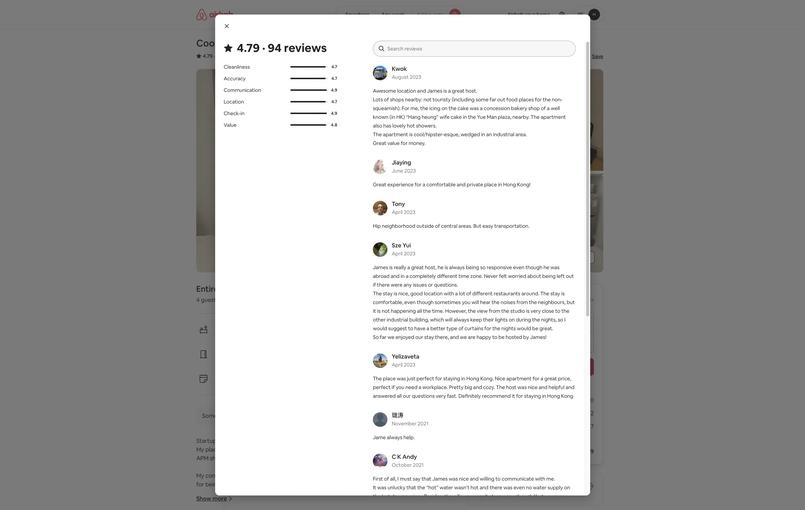 Task type: locate. For each thing, give the bounding box(es) containing it.
share
[[563, 53, 577, 60]]

0 vertical spatial very
[[531, 308, 541, 315]]

far up concession
[[490, 96, 497, 103]]

have down building,
[[415, 326, 426, 332]]

he
[[438, 264, 444, 271], [544, 264, 550, 271]]

1 vertical spatial 4.9
[[331, 111, 337, 116]]

have inside 'my condo is currently equipped with lots of entertainment and pcs so it's a great space for being stuck for 14 days as most low cost accommodation doesn't have much stuff to keep you entertained.'
[[381, 481, 394, 489]]

of right shop
[[541, 105, 546, 112]]

珑涛 november 2021
[[392, 412, 429, 427]]

$87
[[477, 294, 491, 304], [477, 397, 487, 404]]

if inside james is really a great host, he is always being so responsive even though he was abroad and in a completely different time zone. never felt worried about being left out if there were any issues or questions. the stay is nice, good location with a lot of different restaurants around. the stay is comfortable, even though sometimes you will hear the noises from the neighbours, but it is not happening all the time. however, the view from the studio is very close to the other industrial building, which will always keep their lights on during the nights, so i would suggest to have a better type of curtains for the nights would be great. so far we enjoyed our stay there, and we are happy to be hosted by james!
[[373, 282, 376, 288]]

4.79 · 94 reviews dialog
[[215, 15, 591, 511]]

2 4.7 from the top
[[332, 76, 337, 81]]

kong!
[[517, 182, 531, 188]]

1 horizontal spatial that
[[422, 476, 432, 483]]

but inside 'first of all, i must say that james was nice and willing to communicate with me. it was unlucky that the "hot" water wasn't hot and there was even no water supply on the last day morning...besides, the pillows weren't clean enough such that you may clearly see the dirt on it, but there were several clean covers to change and'
[[430, 502, 438, 509]]

clean down this is a rare find. on the right of page
[[490, 494, 502, 500]]

great up completely
[[412, 264, 424, 271]]

or
[[428, 282, 433, 288]]

james!
[[531, 334, 547, 341]]

heung"
[[422, 114, 439, 120]]

for
[[535, 96, 542, 103], [401, 140, 408, 147], [415, 182, 422, 188], [485, 326, 492, 332], [436, 376, 443, 382], [533, 376, 540, 382], [517, 393, 523, 400], [196, 481, 204, 489], [238, 481, 246, 489]]

1 vertical spatial has
[[230, 412, 239, 420]]

1 horizontal spatial location
[[424, 291, 443, 297]]

photos
[[572, 255, 589, 261]]

1 vertical spatial if
[[392, 384, 395, 391]]

but right neighbours,
[[567, 299, 575, 306]]

my
[[196, 446, 204, 454], [196, 473, 204, 480]]

style up modernised
[[241, 438, 254, 445]]

1 horizontal spatial being
[[466, 264, 479, 271]]

11/20/2023
[[540, 322, 566, 328]]

to right stuff in the right of the page
[[425, 481, 431, 489]]

1 horizontal spatial have
[[415, 326, 426, 332]]

communication
[[224, 87, 261, 93]]

location inside james is really a great host, he is always being so responsive even though he was abroad and in a completely different time zone. never felt worried about being left out if there were any issues or questions. the stay is nice, good location with a lot of different restaurants around. the stay is comfortable, even though sometimes you will hear the noises from the neighbours, but it is not happening all the time. however, the view from the studio is very close to the other industrial building, which will always keep their lights on during the nights, so i would suggest to have a better type of curtains for the nights would be great. so far we enjoyed our stay there, and we are happy to be hosted by james!
[[424, 291, 443, 297]]

place inside james's place on airbnb is usually fully booked.
[[549, 482, 564, 490]]

· right neighbours,
[[567, 296, 568, 303]]

cozy.
[[483, 384, 495, 391]]

1 horizontal spatial 4.79
[[237, 40, 260, 55]]

0 vertical spatial our
[[416, 334, 424, 341]]

1 water from the left
[[440, 485, 453, 491]]

james inside 'first of all, i must say that james was nice and willing to communicate with me. it was unlucky that the "hot" water wasn't hot and there was even no water supply on the last day morning...besides, the pillows weren't clean enough such that you may clearly see the dirt on it, but there were several clean covers to change and'
[[433, 476, 448, 483]]

place up answered
[[383, 376, 396, 382]]

0 vertical spatial guests
[[428, 11, 444, 18]]

to
[[556, 308, 561, 315], [408, 326, 414, 332], [493, 334, 498, 341], [359, 446, 364, 454], [496, 476, 501, 483], [425, 481, 431, 489], [514, 502, 519, 509]]

2 april from the top
[[392, 251, 403, 257]]

1 horizontal spatial he
[[544, 264, 550, 271]]

2 he from the left
[[544, 264, 550, 271]]

an
[[487, 131, 492, 138]]

place
[[485, 182, 497, 188], [383, 376, 396, 382], [206, 446, 220, 454], [549, 482, 564, 490]]

1 vertical spatial 4.79 · 94 reviews
[[556, 296, 594, 303]]

3 4.7 from the top
[[332, 99, 337, 105]]

nights,
[[542, 317, 557, 323]]

yui
[[403, 242, 411, 250]]

1 horizontal spatial ·
[[262, 40, 266, 55]]

jiaying june 2023
[[392, 159, 416, 174]]

in down charged
[[542, 393, 547, 400]]

0 vertical spatial have
[[415, 326, 426, 332]]

perfect up answered
[[373, 384, 391, 391]]

so
[[373, 334, 379, 341]]

1 vertical spatial great
[[373, 182, 387, 188]]

zone.
[[471, 273, 483, 280]]

find.
[[512, 482, 524, 490]]

1 vertical spatial nights
[[497, 397, 514, 404]]

nights down lights
[[502, 326, 516, 332]]

apartment inside the place was just perfect for staying in hong kong. nice apartment for a great price, perfect if you need a workplace. pretty big and cozy. the host was nice and helpful and answered all our questions very fast. definitely recommend it for staying in hong kong
[[507, 376, 532, 382]]

1 vertical spatial from
[[489, 308, 501, 315]]

of inside 'my condo is currently equipped with lots of entertainment and pcs so it's a great space for being stuck for 14 days as most low cost accommodation doesn't have much stuff to keep you entertained.'
[[305, 473, 311, 480]]

2 my from the top
[[196, 473, 204, 480]]

hot up weren't
[[471, 485, 479, 491]]

entire loft hosted by james 4 guests
[[196, 284, 299, 304]]

and down type
[[450, 334, 459, 341]]

days
[[254, 481, 267, 489]]

珑涛 image
[[373, 413, 388, 427]]

other
[[373, 317, 386, 323]]

time
[[459, 273, 470, 280]]

place inside the place was just perfect for staying in hong kong. nice apartment for a great price, perfect if you need a workplace. pretty big and cozy. the host was nice and helpful and answered all our questions very fast. definitely recommend it for staying in hong kong
[[383, 376, 396, 382]]

it down host
[[512, 393, 515, 400]]

save button
[[581, 50, 607, 63]]

stay up neighbours,
[[551, 291, 561, 297]]

1 $87 from the top
[[477, 294, 491, 304]]

guests inside button
[[428, 11, 444, 18]]

1 horizontal spatial reviews
[[577, 296, 594, 303]]

0 vertical spatial reviews
[[284, 40, 327, 55]]

0 horizontal spatial with
[[282, 473, 293, 480]]

very inside the place was just perfect for staying in hong kong. nice apartment for a great price, perfect if you need a workplace. pretty big and cozy. the host was nice and helpful and answered all our questions very fast. definitely recommend it for staying in hong kong
[[436, 393, 446, 400]]

but right it,
[[430, 502, 438, 509]]

with inside james is really a great host, he is always being so responsive even though he was abroad and in a completely different time zone. never felt worried about being left out if there were any issues or questions. the stay is nice, good location with a lot of different restaurants around. the stay is comfortable, even though sometimes you will hear the noises from the neighbours, but it is not happening all the time. however, the view from the studio is very close to the other industrial building, which will always keep their lights on during the nights, so i would suggest to have a better type of curtains for the nights would be great. so far we enjoyed our stay there, and we are happy to be hosted by james!
[[444, 291, 454, 297]]

you down lot
[[462, 299, 471, 306]]

0 horizontal spatial being
[[205, 481, 221, 489]]

april down tony
[[392, 209, 403, 216]]

2 vertical spatial be
[[530, 382, 536, 388]]

in inside james is really a great host, he is always being so responsive even though he was abroad and in a completely different time zone. never felt worried about being left out if there were any issues or questions. the stay is nice, good location with a lot of different restaurants around. the stay is comfortable, even though sometimes you will hear the noises from the neighbours, but it is not happening all the time. however, the view from the studio is very close to the other industrial building, which will always keep their lights on during the nights, so i would suggest to have a better type of curtains for the nights would be great. so far we enjoyed our stay there, and we are happy to be hosted by james!
[[401, 273, 405, 280]]

esque,
[[444, 131, 460, 138]]

1 horizontal spatial show
[[323, 412, 338, 420]]

you
[[462, 299, 471, 306], [396, 384, 405, 391], [211, 490, 221, 498], [545, 494, 554, 500]]

show up left
[[552, 255, 565, 261]]

all up building,
[[417, 308, 422, 315]]

style for loft
[[241, 438, 254, 445]]

not down comfortable, in the bottom of the page
[[382, 308, 390, 315]]

and left pcs
[[352, 473, 363, 480]]

nearby.
[[513, 114, 530, 120]]

4.9 out of 5.0 image
[[291, 89, 328, 91], [291, 89, 327, 91], [291, 113, 328, 114], [291, 113, 327, 114]]

to inside startup style ny style loft apartment in urban kwun tong! my place is in a modernised indy building only 2 minutes walk to the mtr station besides apm shopping mall.
[[359, 446, 364, 454]]

2 vertical spatial james
[[433, 476, 448, 483]]

2 horizontal spatial so
[[558, 317, 564, 323]]

lot
[[459, 291, 466, 297]]

being inside 'my condo is currently equipped with lots of entertainment and pcs so it's a great space for being stuck for 14 days as most low cost accommodation doesn't have much stuff to keep you entertained.'
[[205, 481, 221, 489]]

great inside 'my condo is currently equipped with lots of entertainment and pcs so it's a great space for being stuck for 14 days as most low cost accommodation doesn't have much stuff to keep you entertained.'
[[395, 473, 410, 480]]

jame
[[373, 435, 386, 441]]

1 vertical spatial 2021
[[413, 462, 424, 469]]

the down noises
[[502, 308, 510, 315]]

of up cost
[[305, 473, 311, 480]]

all inside james is really a great host, he is always being so responsive even though he was abroad and in a completely different time zone. never felt worried about being left out if there were any issues or questions. the stay is nice, good location with a lot of different restaurants around. the stay is comfortable, even though sometimes you will hear the noises from the neighbours, but it is not happening all the time. however, the view from the studio is very close to the other industrial building, which will always keep their lights on during the nights, so i would suggest to have a better type of curtains for the nights would be great. so far we enjoyed our stay there, and we are happy to be hosted by james!
[[417, 308, 422, 315]]

0 horizontal spatial not
[[382, 308, 390, 315]]

issues
[[413, 282, 427, 288]]

4.79 inside dialog
[[237, 40, 260, 55]]

kwok image
[[373, 66, 388, 80], [373, 66, 388, 80]]

in down style
[[227, 446, 231, 454]]

94 right neighbours,
[[570, 296, 575, 303]]

tong!
[[338, 438, 352, 445]]

equipped
[[254, 473, 280, 480]]

2023 inside yelizaveta april 2023
[[404, 362, 416, 368]]

is up stuck
[[224, 473, 228, 480]]

easy
[[483, 223, 494, 230]]

april down sze
[[392, 251, 403, 257]]

1 great from the top
[[373, 140, 387, 147]]

0 vertical spatial nights
[[502, 326, 516, 332]]

would down other
[[373, 326, 387, 332]]

you down condo
[[211, 490, 221, 498]]

0 horizontal spatial very
[[436, 393, 446, 400]]

4.79
[[237, 40, 260, 55], [203, 53, 213, 59], [556, 296, 566, 303]]

the down shop
[[531, 114, 540, 120]]

1 horizontal spatial hong
[[504, 182, 516, 188]]

yelizaveta image
[[373, 354, 388, 368]]

out up concession
[[498, 96, 506, 103]]

k
[[398, 454, 402, 461]]

1 my from the top
[[196, 446, 204, 454]]

several
[[466, 502, 482, 509]]

james is a superhost. learn more about james. image
[[414, 284, 434, 305], [414, 284, 434, 305]]

april inside tony april 2023
[[392, 209, 403, 216]]

guests right 'add'
[[428, 11, 444, 18]]

though down good
[[417, 299, 434, 306]]

0 vertical spatial hot
[[407, 123, 415, 129]]

· inside dialog
[[262, 40, 266, 55]]

0 horizontal spatial nice
[[459, 476, 469, 483]]

not inside james is really a great host, he is always being so responsive even though he was abroad and in a completely different time zone. never felt worried about being left out if there were any issues or questions. the stay is nice, good location with a lot of different restaurants around. the stay is comfortable, even though sometimes you will hear the noises from the neighbours, but it is not happening all the time. however, the view from the studio is very close to the other industrial building, which will always keep their lights on during the nights, so i would suggest to have a better type of curtains for the nights would be great. so far we enjoyed our stay there, and we are happy to be hosted by james!
[[382, 308, 390, 315]]

all right answered
[[397, 393, 402, 400]]

show more
[[196, 495, 227, 503]]

4.7 out of 5.0 image
[[291, 66, 328, 68], [291, 66, 326, 68], [291, 78, 328, 79], [291, 78, 326, 79], [291, 101, 328, 103], [291, 101, 326, 103]]

but
[[567, 299, 575, 306], [430, 502, 438, 509]]

c k andy image
[[373, 454, 388, 469]]

0 vertical spatial so
[[481, 264, 486, 271]]

will up type
[[445, 317, 453, 323]]

transportation.
[[495, 223, 530, 230]]

0 vertical spatial location
[[398, 88, 416, 94]]

2 vertical spatial hong
[[548, 393, 560, 400]]

need
[[406, 384, 418, 391]]

cool/hipster-
[[414, 131, 444, 138]]

the left the non-
[[543, 96, 551, 103]]

2023 down yui
[[404, 251, 416, 257]]

though
[[526, 264, 543, 271], [417, 299, 434, 306]]

2023 inside tony april 2023
[[404, 209, 416, 216]]

0 vertical spatial james
[[427, 88, 443, 94]]

wife
[[440, 114, 450, 120]]

None search field
[[336, 6, 464, 23]]

nearby:
[[405, 96, 423, 103]]

1 horizontal spatial apartment
[[507, 376, 532, 382]]

style inside startup style ny style loft apartment in urban kwun tong! my place is in a modernised indy building only 2 minutes walk to the mtr station besides apm shopping mall.
[[241, 438, 254, 445]]

hosted inside entire loft hosted by james 4 guests
[[235, 284, 262, 294]]

great inside awesome location and james is a great host. lots of shops nearby: not touristy (including some far out food places for the non- squeamish).  for me, the icing on the cake was a concession bakery shop of a well known (in hk)  "hang heung" wife cake in the yue man plaza, nearby. the apartment also has lovely hot showers. the apartment is cool/hipster-esque, wedged in an industrial area. great value for money.
[[373, 140, 387, 147]]

april down yelizaveta
[[392, 362, 403, 368]]

0 vertical spatial april
[[392, 209, 403, 216]]

0 horizontal spatial there
[[377, 282, 390, 288]]

with inside 'first of all, i must say that james was nice and willing to communicate with me. it was unlucky that the "hot" water wasn't hot and there was even no water supply on the last day morning...besides, the pillows weren't clean enough such that you may clearly see the dirt on it, but there were several clean covers to change and'
[[536, 476, 546, 483]]

always down however,
[[454, 317, 470, 323]]

sze yui april 2023
[[392, 242, 416, 257]]

"hot"
[[427, 485, 439, 491]]

show for show all photos
[[552, 255, 565, 261]]

tony image
[[373, 201, 388, 216]]

1 vertical spatial reviews
[[577, 296, 594, 303]]

yet
[[558, 382, 565, 388]]

different up hear
[[473, 291, 493, 297]]

water
[[440, 485, 453, 491], [533, 485, 547, 491]]

station
[[389, 446, 408, 454]]

sze yui image
[[373, 243, 388, 257]]

1 vertical spatial it
[[512, 393, 515, 400]]

april inside sze yui april 2023
[[392, 251, 403, 257]]

i inside 'first of all, i must say that james was nice and willing to communicate with me. it was unlucky that the "hot" water wasn't hot and there was even no water supply on the last day morning...besides, the pillows weren't clean enough such that you may clearly see the dirt on it, but there were several clean covers to change and'
[[398, 476, 399, 483]]

there
[[377, 282, 390, 288], [490, 485, 503, 491], [439, 502, 452, 509]]

apartment up 'value'
[[383, 131, 408, 138]]

2 vertical spatial apartment
[[507, 376, 532, 382]]

is right the host,
[[445, 264, 448, 271]]

a inside startup style ny style loft apartment in urban kwun tong! my place is in a modernised indy building only 2 minutes walk to the mtr station besides apm shopping mall.
[[233, 446, 236, 454]]

1 horizontal spatial very
[[531, 308, 541, 315]]

4.9 for communication
[[331, 87, 337, 93]]

their
[[483, 317, 494, 323]]

2 4.9 from the top
[[331, 111, 337, 116]]

out
[[498, 96, 506, 103], [566, 273, 574, 280]]

april for yelizaveta
[[392, 362, 403, 368]]

be down 11/14/2023
[[499, 334, 505, 341]]

1 vertical spatial 4.7
[[332, 76, 337, 81]]

0 horizontal spatial has
[[230, 412, 239, 420]]

far inside awesome location and james is a great host. lots of shops nearby: not touristy (including some far out food places for the non- squeamish).  for me, the icing on the cake was a concession bakery shop of a well known (in hk)  "hang heung" wife cake in the yue man plaza, nearby. the apartment also has lovely hot showers. the apartment is cool/hipster-esque, wedged in an industrial area. great value for money.
[[490, 96, 497, 103]]

with up sometimes
[[444, 291, 454, 297]]

value
[[224, 122, 237, 128]]

entertained.
[[222, 490, 255, 498]]

1 horizontal spatial from
[[517, 299, 528, 306]]

1 vertical spatial but
[[430, 502, 438, 509]]

0 vertical spatial 94
[[268, 40, 282, 55]]

this
[[477, 482, 488, 490]]

was up yue
[[470, 105, 479, 112]]

1 horizontal spatial far
[[490, 96, 497, 103]]

1 horizontal spatial nice
[[528, 384, 538, 391]]

2 horizontal spatial with
[[536, 476, 546, 483]]

most
[[275, 481, 289, 489]]

2023 down yelizaveta
[[404, 362, 416, 368]]

1 horizontal spatial with
[[444, 291, 454, 297]]

the down the it
[[373, 494, 381, 500]]

2021 inside c k andy october 2021
[[413, 462, 424, 469]]

· down cool
[[214, 53, 215, 59]]

completely
[[410, 273, 436, 280]]

of
[[384, 96, 389, 103], [541, 105, 546, 112], [435, 223, 440, 230], [467, 291, 472, 297], [459, 326, 464, 332], [305, 473, 311, 480], [384, 476, 389, 483]]

for right won't
[[533, 376, 540, 382]]

2 horizontal spatial being
[[543, 273, 556, 280]]

have inside james is really a great host, he is always being so responsive even though he was abroad and in a completely different time zone. never felt worried about being left out if there were any issues or questions. the stay is nice, good location with a lot of different restaurants around. the stay is comfortable, even though sometimes you will hear the noises from the neighbours, but it is not happening all the time. however, the view from the studio is very close to the other industrial building, which will always keep their lights on during the nights, so i would suggest to have a better type of curtains for the nights would be great. so far we enjoyed our stay there, and we are happy to be hosted by james!
[[415, 326, 426, 332]]

a inside 'my condo is currently equipped with lots of entertainment and pcs so it's a great space for being stuck for 14 days as most low cost accommodation doesn't have much stuff to keep you entertained.'
[[391, 473, 394, 480]]

hear
[[480, 299, 491, 306]]

0 vertical spatial will
[[472, 299, 479, 306]]

being left left
[[543, 273, 556, 280]]

if up answered
[[392, 384, 395, 391]]

1 vertical spatial nice
[[459, 476, 469, 483]]

4.79 for 4.79 · 94 reviews
[[237, 40, 260, 55]]

was up wasn't
[[449, 476, 458, 483]]

keep
[[471, 317, 482, 323], [196, 490, 210, 498]]

it,
[[424, 502, 429, 509]]

0 vertical spatial 4.79 · 94 reviews
[[237, 40, 327, 55]]

the right see
[[399, 502, 407, 509]]

so up zone.
[[481, 264, 486, 271]]

i
[[565, 317, 566, 323], [398, 476, 399, 483]]

private
[[467, 182, 483, 188]]

were down pillows at the right bottom
[[453, 502, 465, 509]]

with left me.
[[536, 476, 546, 483]]

2 horizontal spatial ·
[[567, 296, 568, 303]]

location inside awesome location and james is a great host. lots of shops nearby: not touristy (including some far out food places for the non- squeamish).  for me, the icing on the cake was a concession bakery shop of a well known (in hk)  "hang heung" wife cake in the yue man plaza, nearby. the apartment also has lovely hot showers. the apartment is cool/hipster-esque, wedged in an industrial area. great value for money.
[[398, 88, 416, 94]]

communicate
[[502, 476, 534, 483]]

1 vertical spatial out
[[566, 273, 574, 280]]

so right nights,
[[558, 317, 564, 323]]

2023 inside the kwok august 2023
[[410, 74, 422, 80]]

great left 'value'
[[373, 140, 387, 147]]

were inside 'first of all, i must say that james was nice and willing to communicate with me. it was unlucky that the "hot" water wasn't hot and there was even no water supply on the last day morning...besides, the pillows weren't clean enough such that you may clearly see the dirt on it, but there were several clean covers to change and'
[[453, 502, 465, 509]]

1 4.9 from the top
[[331, 87, 337, 93]]

4.9 for check-in
[[331, 111, 337, 116]]

1 horizontal spatial perfect
[[417, 376, 435, 382]]

1 vertical spatial april
[[392, 251, 403, 257]]

0 horizontal spatial hong
[[467, 376, 480, 382]]

2 horizontal spatial apartment
[[541, 114, 566, 120]]

4.8 out of 5.0 image
[[291, 124, 328, 126], [291, 124, 326, 126]]

1 horizontal spatial we
[[460, 334, 467, 341]]

cool new york style studio image 4 image
[[505, 69, 604, 171]]

april inside yelizaveta april 2023
[[392, 362, 403, 368]]

neighbours,
[[538, 299, 566, 306]]

c k andy image
[[373, 454, 388, 469]]

2 horizontal spatial all
[[566, 255, 571, 261]]

my condo is currently equipped with lots of entertainment and pcs so it's a great space for being stuck for 14 days as most low cost accommodation doesn't have much stuff to keep you entertained.
[[196, 473, 432, 498]]

1 vertical spatial guests
[[201, 296, 219, 304]]

for inside james is really a great host, he is always being so responsive even though he was abroad and in a completely different time zone. never felt worried about being left out if there were any issues or questions. the stay is nice, good location with a lot of different restaurants around. the stay is comfortable, even though sometimes you will hear the noises from the neighbours, but it is not happening all the time. however, the view from the studio is very close to the other industrial building, which will always keep their lights on during the nights, so i would suggest to have a better type of curtains for the nights would be great. so far we enjoyed our stay there, and we are happy to be hosted by james!
[[485, 326, 492, 332]]

0 horizontal spatial style
[[241, 438, 254, 445]]

1 vertical spatial not
[[382, 308, 390, 315]]

great up much
[[395, 473, 410, 480]]

0 horizontal spatial so
[[375, 473, 381, 480]]

0 vertical spatial far
[[490, 96, 497, 103]]

2023 for yelizaveta
[[404, 362, 416, 368]]

keep up the curtains
[[471, 317, 482, 323]]

nights
[[502, 326, 516, 332], [497, 397, 514, 404]]

0 vertical spatial there
[[377, 282, 390, 288]]

show
[[552, 255, 565, 261], [323, 412, 338, 420], [196, 495, 211, 503]]

0 vertical spatial hong
[[504, 182, 516, 188]]

morning...besides,
[[401, 494, 444, 500]]

guests inside entire loft hosted by james 4 guests
[[201, 296, 219, 304]]

cake down (including
[[458, 105, 469, 112]]

0 horizontal spatial hot
[[407, 123, 415, 129]]

1 4.7 from the top
[[332, 64, 337, 70]]

the inside startup style ny style loft apartment in urban kwun tong! my place is in a modernised indy building only 2 minutes walk to the mtr station besides apm shopping mall.
[[366, 446, 375, 454]]

i right nights,
[[565, 317, 566, 323]]

0 vertical spatial hosted
[[235, 284, 262, 294]]

hong left kong!
[[504, 182, 516, 188]]

wasn't
[[455, 485, 470, 491]]

for right 'value'
[[401, 140, 408, 147]]

1 vertical spatial all
[[417, 308, 422, 315]]

0 vertical spatial has
[[384, 123, 392, 129]]

$87 x 6 nights button
[[477, 397, 514, 404]]

translated.
[[293, 412, 322, 420]]

profile element
[[473, 0, 604, 29]]

very
[[531, 308, 541, 315], [436, 393, 446, 400]]

there down willing
[[490, 485, 503, 491]]

i inside james is really a great host, he is always being so responsive even though he was abroad and in a completely different time zone. never felt worried about being left out if there were any issues or questions. the stay is nice, good location with a lot of different restaurants around. the stay is comfortable, even though sometimes you will hear the noises from the neighbours, but it is not happening all the time. however, the view from the studio is very close to the other industrial building, which will always keep their lights on during the nights, so i would suggest to have a better type of curtains for the nights would be great. so far we enjoyed our stay there, and we are happy to be hosted by james!
[[565, 317, 566, 323]]

have
[[415, 326, 426, 332], [381, 481, 394, 489]]

珑涛 image
[[373, 413, 388, 427]]

will
[[472, 299, 479, 306], [445, 317, 453, 323]]

show left the more
[[196, 495, 211, 503]]

hong down "helpful"
[[548, 393, 560, 400]]

2 $87 from the top
[[477, 397, 487, 404]]

1 he from the left
[[438, 264, 444, 271]]

0 vertical spatial being
[[466, 264, 479, 271]]

and left "helpful"
[[539, 384, 548, 391]]

$87 for $87 x 6 nights
[[477, 397, 487, 404]]

1 horizontal spatial keep
[[471, 317, 482, 323]]

3 april from the top
[[392, 362, 403, 368]]

industrial up the suggest
[[387, 317, 408, 323]]

the right me,
[[421, 105, 429, 112]]

1 vertical spatial be
[[499, 334, 505, 341]]

was inside awesome location and james is a great host. lots of shops nearby: not touristy (including some far out food places for the non- squeamish).  for me, the icing on the cake was a concession bakery shop of a well known (in hk)  "hang heung" wife cake in the yue man plaza, nearby. the apartment also has lovely hot showers. the apartment is cool/hipster-esque, wedged in an industrial area. great value for money.
[[470, 105, 479, 112]]

place down startup
[[206, 446, 220, 454]]

urban
[[305, 438, 320, 445]]

1 april from the top
[[392, 209, 403, 216]]

0 horizontal spatial if
[[373, 282, 376, 288]]

of left central
[[435, 223, 440, 230]]

0 horizontal spatial i
[[398, 476, 399, 483]]

has inside awesome location and james is a great host. lots of shops nearby: not touristy (including some far out food places for the non- squeamish).  for me, the icing on the cake was a concession bakery shop of a well known (in hk)  "hang heung" wife cake in the yue man plaza, nearby. the apartment also has lovely hot showers. the apartment is cool/hipster-esque, wedged in an industrial area. great value for money.
[[384, 123, 392, 129]]

tony
[[392, 200, 405, 208]]

1 vertical spatial location
[[424, 291, 443, 297]]

yue
[[477, 114, 486, 120]]

for up show more
[[196, 481, 204, 489]]

james inside awesome location and james is a great host. lots of shops nearby: not touristy (including some far out food places for the non- squeamish).  for me, the icing on the cake was a concession bakery shop of a well known (in hk)  "hang heung" wife cake in the yue man plaza, nearby. the apartment also has lovely hot showers. the apartment is cool/hipster-esque, wedged in an industrial area. great value for money.
[[427, 88, 443, 94]]

0 vertical spatial nice
[[528, 384, 538, 391]]

2 vertical spatial that
[[534, 494, 544, 500]]

1 vertical spatial very
[[436, 393, 446, 400]]

2023 down tony
[[404, 209, 416, 216]]

2 vertical spatial being
[[205, 481, 221, 489]]

space
[[411, 473, 427, 480]]

0 horizontal spatial show
[[196, 495, 211, 503]]

for up shop
[[535, 96, 542, 103]]

apartment
[[268, 438, 297, 445]]

0 vertical spatial if
[[373, 282, 376, 288]]

and left willing
[[470, 476, 479, 483]]

apartment down well
[[541, 114, 566, 120]]

0 vertical spatial i
[[565, 317, 566, 323]]

nice inside 'first of all, i must say that james was nice and willing to communicate with me. it was unlucky that the "hot" water wasn't hot and there was even no water supply on the last day morning...besides, the pillows weren't clean enough such that you may clearly see the dirt on it, but there were several clean covers to change and'
[[459, 476, 469, 483]]

from up their
[[489, 308, 501, 315]]

show inside "button"
[[552, 255, 565, 261]]

type
[[447, 326, 458, 332]]



Task type: describe. For each thing, give the bounding box(es) containing it.
a up yue
[[480, 105, 483, 112]]

for down won't
[[517, 393, 523, 400]]

4.79 for 4.79 ·
[[203, 53, 213, 59]]

for right the experience on the top
[[415, 182, 422, 188]]

to right close
[[556, 308, 561, 315]]

save
[[593, 53, 604, 60]]

2023 inside sze yui april 2023
[[404, 251, 416, 257]]

andy
[[403, 454, 417, 461]]

the left yue
[[468, 114, 476, 120]]

if inside the place was just perfect for staying in hong kong. nice apartment for a great price, perfect if you need a workplace. pretty big and cozy. the host was nice and helpful and answered all our questions very fast. definitely recommend it for staying in hong kong
[[392, 384, 395, 391]]

2021 inside 珑涛 november 2021
[[418, 421, 429, 427]]

fast.
[[447, 393, 458, 400]]

is up 'money.'
[[410, 131, 413, 138]]

any
[[404, 282, 412, 288]]

james inside james is really a great host, he is always being so responsive even though he was abroad and in a completely different time zone. never felt worried about being left out if there were any issues or questions. the stay is nice, good location with a lot of different restaurants around. the stay is comfortable, even though sometimes you will hear the noises from the neighbours, but it is not happening all the time. however, the view from the studio is very close to the other industrial building, which will always keep their lights on during the nights, so i would suggest to have a better type of curtains for the nights would be great. so far we enjoyed our stay there, and we are happy to be hosted by james!
[[373, 264, 388, 271]]

lots
[[294, 473, 304, 480]]

first
[[373, 476, 383, 483]]

0 horizontal spatial stay
[[383, 291, 393, 297]]

york
[[241, 37, 261, 49]]

great inside the place was just perfect for staying in hong kong. nice apartment for a great price, perfect if you need a workplace. pretty big and cozy. the host was nice and helpful and answered all our questions very fast. definitely recommend it for staying in hong kong
[[545, 376, 557, 382]]

to down enough
[[514, 502, 519, 509]]

the up neighbours,
[[541, 291, 550, 297]]

out inside awesome location and james is a great host. lots of shops nearby: not touristy (including some far out food places for the non- squeamish).  for me, the icing on the cake was a concession bakery shop of a well known (in hk)  "hang heung" wife cake in the yue man plaza, nearby. the apartment also has lovely hot showers. the apartment is cool/hipster-esque, wedged in an industrial area. great value for money.
[[498, 96, 506, 103]]

the left the view
[[468, 308, 476, 315]]

worried
[[508, 273, 527, 280]]

0 vertical spatial from
[[517, 299, 528, 306]]

check-
[[224, 110, 241, 117]]

to inside 'my condo is currently equipped with lots of entertainment and pcs so it's a great space for being stuck for 14 days as most low cost accommodation doesn't have much stuff to keep you entertained.'
[[425, 481, 431, 489]]

a up any
[[406, 273, 409, 280]]

to up enjoyed
[[408, 326, 414, 332]]

more
[[213, 495, 227, 503]]

2 water from the left
[[533, 485, 547, 491]]

yelizaveta image
[[373, 354, 388, 368]]

1 vertical spatial even
[[405, 299, 416, 306]]

our inside james is really a great host, he is always being so responsive even though he was abroad and in a completely different time zone. never felt worried about being left out if there were any issues or questions. the stay is nice, good location with a lot of different restaurants around. the stay is comfortable, even though sometimes you will hear the noises from the neighbours, but it is not happening all the time. however, the view from the studio is very close to the other industrial building, which will always keep their lights on during the nights, so i would suggest to have a better type of curtains for the nights would be great. so far we enjoyed our stay there, and we are happy to be hosted by james!
[[416, 334, 424, 341]]

2 we from the left
[[460, 334, 467, 341]]

yelizaveta april 2023
[[392, 353, 420, 368]]

were inside james is really a great host, he is always being so responsive even though he was abroad and in a completely different time zone. never felt worried about being left out if there were any issues or questions. the stay is nice, good location with a lot of different restaurants around. the stay is comfortable, even though sometimes you will hear the noises from the neighbours, but it is not happening all the time. however, the view from the studio is very close to the other industrial building, which will always keep their lights on during the nights, so i would suggest to have a better type of curtains for the nights would be great. so far we enjoyed our stay there, and we are happy to be hosted by james!
[[391, 282, 403, 288]]

all inside the place was just perfect for staying in hong kong. nice apartment for a great price, perfect if you need a workplace. pretty big and cozy. the host was nice and helpful and answered all our questions very fast. definitely recommend it for staying in hong kong
[[397, 393, 402, 400]]

shops
[[390, 96, 404, 103]]

1 horizontal spatial stay
[[425, 334, 434, 341]]

covers
[[497, 502, 512, 509]]

is right this
[[490, 482, 494, 490]]

april for tony
[[392, 209, 403, 216]]

$87 for $87 night
[[477, 294, 491, 304]]

place right "private"
[[485, 182, 497, 188]]

4.79 · 94 reviews inside dialog
[[237, 40, 327, 55]]

was left the just
[[397, 376, 406, 382]]

to right happy
[[493, 334, 498, 341]]

must
[[400, 476, 412, 483]]

the up wife
[[449, 105, 457, 112]]

was right host
[[518, 384, 527, 391]]

add
[[417, 11, 427, 18]]

in left yue
[[463, 114, 467, 120]]

1 vertical spatial 94
[[570, 296, 575, 303]]

even inside 'first of all, i must say that james was nice and willing to communicate with me. it was unlucky that the "hot" water wasn't hot and there was even no water supply on the last day morning...besides, the pillows weren't clean enough such that you may clearly see the dirt on it, but there were several clean covers to change and'
[[514, 485, 525, 491]]

good
[[411, 291, 423, 297]]

and left "private"
[[457, 182, 466, 188]]

hip neighborhood outside of central areas. but easy transportation.
[[373, 223, 530, 230]]

all inside show all photos "button"
[[566, 255, 571, 261]]

you inside james is really a great host, he is always being so responsive even though he was abroad and in a completely different time zone. never felt worried about being left out if there were any issues or questions. the stay is nice, good location with a lot of different restaurants around. the stay is comfortable, even though sometimes you will hear the noises from the neighbours, but it is not happening all the time. however, the view from the studio is very close to the other industrial building, which will always keep their lights on during the nights, so i would suggest to have a better type of curtains for the nights would be great. so far we enjoyed our stay there, and we are happy to be hosted by james!
[[462, 299, 471, 306]]

accommodation
[[314, 481, 358, 489]]

happening
[[391, 308, 416, 315]]

$22
[[584, 410, 594, 418]]

94 inside dialog
[[268, 40, 282, 55]]

$520
[[581, 397, 594, 404]]

the right hear
[[492, 299, 500, 306]]

with inside 'my condo is currently equipped with lots of entertainment and pcs so it's a great space for being stuck for 14 days as most low cost accommodation doesn't have much stuff to keep you entertained.'
[[282, 473, 293, 480]]

2 horizontal spatial hong
[[548, 393, 560, 400]]

and down "really" at the bottom of page
[[391, 273, 400, 280]]

1 vertical spatial that
[[407, 485, 417, 491]]

unlucky
[[388, 485, 406, 491]]

a left the yet
[[541, 376, 544, 382]]

x
[[488, 397, 491, 404]]

2023 for jiaying
[[405, 168, 416, 174]]

automatically
[[256, 412, 292, 420]]

it inside the place was just perfect for staying in hong kong. nice apartment for a great price, perfect if you need a workplace. pretty big and cozy. the host was nice and helpful and answered all our questions very fast. definitely recommend it for staying in hong kong
[[512, 393, 515, 400]]

in left kong!
[[498, 182, 502, 188]]

walk
[[345, 446, 357, 454]]

pillows
[[454, 494, 470, 500]]

shop
[[529, 105, 540, 112]]

suggest
[[388, 326, 407, 332]]

keep inside james is really a great host, he is always being so responsive even though he was abroad and in a completely different time zone. never felt worried about being left out if there were any issues or questions. the stay is nice, good location with a lot of different restaurants around. the stay is comfortable, even though sometimes you will hear the noises from the neighbours, but it is not happening all the time. however, the view from the studio is very close to the other industrial building, which will always keep their lights on during the nights, so i would suggest to have a better type of curtains for the nights would be great. so far we enjoyed our stay there, and we are happy to be hosted by james!
[[471, 317, 482, 323]]

and inside awesome location and james is a great host. lots of shops nearby: not touristy (including some far out food places for the non- squeamish).  for me, the icing on the cake was a concession bakery shop of a well known (in hk)  "hang heung" wife cake in the yue man plaza, nearby. the apartment also has lovely hot showers. the apartment is cool/hipster-esque, wedged in an industrial area. great value for money.
[[417, 88, 426, 94]]

won't
[[516, 382, 529, 388]]

2 horizontal spatial that
[[534, 494, 544, 500]]

1 horizontal spatial 4.79 · 94 reviews
[[556, 296, 594, 303]]

a left lot
[[455, 291, 458, 297]]

the down yelizaveta image
[[373, 376, 382, 382]]

2 would from the left
[[517, 326, 532, 332]]

is up during
[[526, 308, 530, 315]]

a right need
[[419, 384, 422, 391]]

great inside james is really a great host, he is always being so responsive even though he was abroad and in a completely different time zone. never felt worried about being left out if there were any issues or questions. the stay is nice, good location with a lot of different restaurants around. the stay is comfortable, even though sometimes you will hear the noises from the neighbours, but it is not happening all the time. however, the view from the studio is very close to the other industrial building, which will always keep their lights on during the nights, so i would suggest to have a better type of curtains for the nights would be great. so far we enjoyed our stay there, and we are happy to be hosted by james!
[[412, 264, 424, 271]]

very inside james is really a great host, he is always being so responsive even though he was abroad and in a completely different time zone. never felt worried about being left out if there were any issues or questions. the stay is nice, good location with a lot of different restaurants around. the stay is comfortable, even though sometimes you will hear the noises from the neighbours, but it is not happening all the time. however, the view from the studio is very close to the other industrial building, which will always keep their lights on during the nights, so i would suggest to have a better type of curtains for the nights would be great. so far we enjoyed our stay there, and we are happy to be hosted by james!
[[531, 308, 541, 315]]

studio
[[511, 308, 525, 315]]

in left "urban"
[[299, 438, 303, 445]]

mall.
[[236, 455, 249, 463]]

1 would from the left
[[373, 326, 387, 332]]

cool new york style studio image 5 image
[[505, 174, 604, 273]]

all,
[[390, 476, 397, 483]]

2
[[318, 446, 321, 454]]

never
[[484, 273, 498, 280]]

of right lot
[[467, 291, 472, 297]]

stuck
[[222, 481, 237, 489]]

is inside 'my condo is currently equipped with lots of entertainment and pcs so it's a great space for being stuck for 14 days as most low cost accommodation doesn't have much stuff to keep you entertained.'
[[224, 473, 228, 480]]

jiaying image
[[373, 160, 388, 174]]

but inside james is really a great host, he is always being so responsive even though he was abroad and in a completely different time zone. never felt worried about being left out if there were any issues or questions. the stay is nice, good location with a lot of different restaurants around. the stay is comfortable, even though sometimes you will hear the noises from the neighbours, but it is not happening all the time. however, the view from the studio is very close to the other industrial building, which will always keep their lights on during the nights, so i would suggest to have a better type of curtains for the nights would be great. so far we enjoyed our stay there, and we are happy to be hosted by james!
[[567, 299, 575, 306]]

tony april 2023
[[392, 200, 416, 216]]

of right type
[[459, 326, 464, 332]]

a left better
[[427, 326, 430, 332]]

anywhere button
[[336, 6, 376, 23]]

shopping
[[210, 455, 235, 463]]

kong
[[562, 393, 574, 400]]

1 horizontal spatial though
[[526, 264, 543, 271]]

0 horizontal spatial will
[[445, 317, 453, 323]]

on left it,
[[417, 502, 423, 509]]

the place was just perfect for staying in hong kong. nice apartment for a great price, perfect if you need a workplace. pretty big and cozy. the host was nice and helpful and answered all our questions very fast. definitely recommend it for staying in hong kong
[[373, 376, 575, 400]]

hot inside 'first of all, i must say that james was nice and willing to communicate with me. it was unlucky that the "hot" water wasn't hot and there was even no water supply on the last day morning...besides, the pillows weren't clean enough such that you may clearly see the dirt on it, but there were several clean covers to change and'
[[471, 485, 479, 491]]

there inside james is really a great host, he is always being so responsive even though he was abroad and in a completely different time zone. never felt worried about being left out if there were any issues or questions. the stay is nice, good location with a lot of different restaurants around. the stay is comfortable, even though sometimes you will hear the noises from the neighbours, but it is not happening all the time. however, the view from the studio is very close to the other industrial building, which will always keep their lights on during the nights, so i would suggest to have a better type of curtains for the nights would be great. so far we enjoyed our stay there, and we are happy to be hosted by james!
[[377, 282, 390, 288]]

is up other
[[377, 308, 381, 315]]

is up touristy
[[444, 88, 447, 94]]

it inside james is really a great host, he is always being so responsive even though he was abroad and in a completely different time zone. never felt worried about being left out if there were any issues or questions. the stay is nice, good location with a lot of different restaurants around. the stay is comfortable, even though sometimes you will hear the noises from the neighbours, but it is not happening all the time. however, the view from the studio is very close to the other industrial building, which will always keep their lights on during the nights, so i would suggest to have a better type of curtains for the nights would be great. so far we enjoyed our stay there, and we are happy to be hosted by james!
[[373, 308, 376, 315]]

and inside 'my condo is currently equipped with lots of entertainment and pcs so it's a great space for being stuck for 14 days as most low cost accommodation doesn't have much stuff to keep you entertained.'
[[352, 473, 363, 480]]

any week button
[[375, 6, 411, 23]]

0 vertical spatial clean
[[490, 494, 502, 500]]

day
[[392, 494, 400, 500]]

such
[[522, 494, 533, 500]]

1 vertical spatial though
[[417, 299, 434, 306]]

0 vertical spatial cake
[[458, 105, 469, 112]]

cool new york style studio image 3 image
[[403, 174, 502, 273]]

great experience for a comfortable and private place in hong kong!
[[373, 182, 531, 188]]

0 horizontal spatial ·
[[214, 53, 215, 59]]

for
[[402, 105, 410, 112]]

was up enough
[[504, 485, 513, 491]]

is left "really" at the bottom of page
[[390, 264, 393, 271]]

wedged
[[461, 131, 480, 138]]

me.
[[547, 476, 555, 483]]

1 horizontal spatial there
[[439, 502, 452, 509]]

add guests button
[[411, 6, 464, 23]]

restaurants
[[494, 291, 521, 297]]

in left an
[[481, 131, 486, 138]]

dirt
[[408, 502, 416, 509]]

Search reviews, Press 'Enter' to search text field
[[388, 45, 569, 52]]

in down location
[[241, 110, 245, 117]]

industrial inside james is really a great host, he is always being so responsive even though he was abroad and in a completely different time zone. never felt worried about being left out if there were any issues or questions. the stay is nice, good location with a lot of different restaurants around. the stay is comfortable, even though sometimes you will hear the noises from the neighbours, but it is not happening all the time. however, the view from the studio is very close to the other industrial building, which will always keep their lights on during the nights, so i would suggest to have a better type of curtains for the nights would be great. so far we enjoyed our stay there, and we are happy to be hosted by james!
[[387, 317, 408, 323]]

4.7 for accuracy
[[332, 76, 337, 81]]

lots
[[373, 96, 383, 103]]

place inside startup style ny style loft apartment in urban kwun tong! my place is in a modernised indy building only 2 minutes walk to the mtr station besides apm shopping mall.
[[206, 446, 220, 454]]

0 horizontal spatial staying
[[444, 376, 461, 382]]

0 vertical spatial even
[[513, 264, 525, 271]]

the left pillows at the right bottom
[[445, 494, 453, 500]]

the down around.
[[529, 299, 537, 306]]

1 vertical spatial apartment
[[383, 131, 408, 138]]

was right the it
[[378, 485, 387, 491]]

host.
[[466, 88, 478, 94]]

for left 14
[[238, 481, 246, 489]]

a left rare
[[495, 482, 498, 490]]

2023 for kwok
[[410, 74, 422, 80]]

show for show more
[[196, 495, 211, 503]]

and right the big
[[474, 384, 482, 391]]

1 vertical spatial perfect
[[373, 384, 391, 391]]

2 great from the top
[[373, 182, 387, 188]]

is inside startup style ny style loft apartment in urban kwun tong! my place is in a modernised indy building only 2 minutes walk to the mtr station besides apm shopping mall.
[[221, 446, 225, 454]]

doesn't
[[359, 481, 380, 489]]

kwok august 2023
[[392, 65, 422, 80]]

0 vertical spatial always
[[450, 264, 465, 271]]

on inside james is really a great host, he is always being so responsive even though he was abroad and in a completely different time zone. never felt worried about being left out if there were any issues or questions. the stay is nice, good location with a lot of different restaurants around. the stay is comfortable, even though sometimes you will hear the noises from the neighbours, but it is not happening all the time. however, the view from the studio is very close to the other industrial building, which will always keep their lights on during the nights, so i would suggest to have a better type of curtains for the nights would be great. so far we enjoyed our stay there, and we are happy to be hosted by james!
[[509, 317, 515, 323]]

1 vertical spatial clean
[[483, 502, 496, 509]]

places
[[519, 96, 534, 103]]

say
[[413, 476, 421, 483]]

out inside james is really a great host, he is always being so responsive even though he was abroad and in a completely different time zone. never felt worried about being left out if there were any issues or questions. the stay is nice, good location with a lot of different restaurants around. the stay is comfortable, even though sometimes you will hear the noises from the neighbours, but it is not happening all the time. however, the view from the studio is very close to the other industrial building, which will always keep their lights on during the nights, so i would suggest to have a better type of curtains for the nights would be great. so far we enjoyed our stay there, and we are happy to be hosted by james!
[[566, 273, 574, 280]]

great inside awesome location and james is a great host. lots of shops nearby: not touristy (including some far out food places for the non- squeamish).  for me, the icing on the cake was a concession bakery shop of a well known (in hk)  "hang heung" wife cake in the yue man plaza, nearby. the apartment also has lovely hot showers. the apartment is cool/hipster-esque, wedged in an industrial area. great value for money.
[[452, 88, 465, 94]]

areas.
[[459, 223, 473, 230]]

my inside startup style ny style loft apartment in urban kwun tong! my place is in a modernised indy building only 2 minutes walk to the mtr station besides apm shopping mall.
[[196, 446, 204, 454]]

booked.
[[533, 490, 555, 497]]

2 horizontal spatial 4.79
[[556, 296, 566, 303]]

cleanliness
[[224, 64, 250, 70]]

is up neighbours,
[[562, 291, 565, 297]]

not inside awesome location and james is a great host. lots of shops nearby: not touristy (including some far out food places for the non- squeamish).  for me, the icing on the cake was a concession bakery shop of a well known (in hk)  "hang heung" wife cake in the yue man plaza, nearby. the apartment also has lovely hot showers. the apartment is cool/hipster-esque, wedged in an industrial area. great value for money.
[[424, 96, 432, 103]]

1 vertical spatial cake
[[451, 114, 462, 120]]

cool new york style studio
[[196, 37, 317, 49]]

the up comfortable, in the bottom of the page
[[373, 291, 382, 297]]

the down neighbours,
[[562, 308, 570, 315]]

my inside 'my condo is currently equipped with lots of entertainment and pcs so it's a great space for being stuck for 14 days as most low cost accommodation doesn't have much stuff to keep you entertained.'
[[196, 473, 204, 480]]

is left nice,
[[394, 291, 398, 297]]

on inside awesome location and james is a great host. lots of shops nearby: not touristy (including some far out food places for the non- squeamish).  for me, the icing on the cake was a concession bakery shop of a well known (in hk)  "hang heung" wife cake in the yue man plaza, nearby. the apartment also has lovely hot showers. the apartment is cool/hipster-esque, wedged in an industrial area. great value for money.
[[442, 105, 448, 112]]

the right during
[[533, 317, 540, 323]]

1 horizontal spatial so
[[481, 264, 486, 271]]

our inside the place was just perfect for staying in hong kong. nice apartment for a great price, perfect if you need a workplace. pretty big and cozy. the host was nice and helpful and answered all our questions very fast. definitely recommend it for staying in hong kong
[[403, 393, 411, 400]]

you inside the place was just perfect for staying in hong kong. nice apartment for a great price, perfect if you need a workplace. pretty big and cozy. the host was nice and helpful and answered all our questions very fast. definitely recommend it for staying in hong kong
[[396, 384, 405, 391]]

the down nice
[[496, 384, 505, 391]]

on inside james's place on airbnb is usually fully booked.
[[565, 482, 572, 490]]

money.
[[409, 140, 426, 147]]

far inside james is really a great host, he is always being so responsive even though he was abroad and in a completely different time zone. never felt worried about being left out if there were any issues or questions. the stay is nice, good location with a lot of different restaurants around. the stay is comfortable, even though sometimes you will hear the noises from the neighbours, but it is not happening all the time. however, the view from the studio is very close to the other industrial building, which will always keep their lights on during the nights, so i would suggest to have a better type of curtains for the nights would be great. so far we enjoyed our stay there, and we are happy to be hosted by james!
[[380, 334, 387, 341]]

4.7 for location
[[332, 99, 337, 105]]

2 horizontal spatial stay
[[551, 291, 561, 297]]

besides
[[409, 446, 430, 454]]

jame always help.
[[373, 435, 415, 441]]

珑涛
[[392, 412, 404, 420]]

building,
[[410, 317, 429, 323]]

well
[[551, 105, 560, 112]]

known
[[373, 114, 389, 120]]

happy
[[477, 334, 492, 341]]

1 vertical spatial being
[[543, 273, 556, 280]]

the down lights
[[493, 326, 501, 332]]

0 vertical spatial be
[[533, 326, 539, 332]]

is inside james's place on airbnb is usually fully booked.
[[497, 490, 501, 497]]

the down "also"
[[373, 131, 382, 138]]

0 vertical spatial that
[[422, 476, 432, 483]]

0 vertical spatial apartment
[[541, 114, 566, 120]]

for up the workplace.
[[436, 376, 443, 382]]

showers.
[[416, 123, 437, 129]]

and up "kong"
[[566, 384, 575, 391]]

1 vertical spatial show
[[323, 412, 338, 420]]

a left well
[[547, 105, 550, 112]]

view
[[477, 308, 488, 315]]

1 vertical spatial staying
[[525, 393, 541, 400]]

enjoyed
[[396, 334, 415, 341]]

you inside 'first of all, i must say that james was nice and willing to communicate with me. it was unlucky that the "hot" water wasn't hot and there was even no water supply on the last day morning...besides, the pillows weren't clean enough such that you may clearly see the dirt on it, but there were several clean covers to change and'
[[545, 494, 554, 500]]

however,
[[445, 308, 467, 315]]

nice inside the place was just perfect for staying in hong kong. nice apartment for a great price, perfect if you need a workplace. pretty big and cozy. the host was nice and helpful and answered all our questions very fast. definitely recommend it for staying in hong kong
[[528, 384, 538, 391]]

a up touristy
[[448, 88, 451, 94]]

4.7 for cleanliness
[[332, 64, 337, 70]]

helpful
[[549, 384, 565, 391]]

nights inside james is really a great host, he is always being so responsive even though he was abroad and in a completely different time zone. never felt worried about being left out if there were any issues or questions. the stay is nice, good location with a lot of different restaurants around. the stay is comfortable, even though sometimes you will hear the noises from the neighbours, but it is not happening all the time. however, the view from the studio is very close to the other industrial building, which will always keep their lights on during the nights, so i would suggest to have a better type of curtains for the nights would be great. so far we enjoyed our stay there, and we are happy to be hosted by james!
[[502, 326, 516, 332]]

smart lock enables easy self check in and keyless life! image
[[403, 69, 502, 171]]

time.
[[432, 308, 444, 315]]

none search field containing anywhere
[[336, 6, 464, 23]]

a right "really" at the bottom of page
[[408, 264, 410, 271]]

around.
[[522, 291, 540, 297]]

style for studio
[[264, 37, 286, 49]]

and down booked.
[[538, 502, 547, 509]]

sze yui image
[[373, 243, 388, 257]]

cool new york style studio image 1 image
[[196, 69, 400, 273]]

comfortable,
[[373, 299, 404, 306]]

to right willing
[[496, 476, 501, 483]]

man
[[487, 114, 497, 120]]

august
[[392, 74, 409, 80]]

you inside 'my condo is currently equipped with lots of entertainment and pcs so it's a great space for being stuck for 14 days as most low cost accommodation doesn't have much stuff to keep you entertained.'
[[211, 490, 221, 498]]

1 we from the left
[[388, 334, 395, 341]]

1 vertical spatial there
[[490, 485, 503, 491]]

0 horizontal spatial different
[[437, 273, 458, 280]]

by
[[524, 334, 529, 341]]

hosted inside james is really a great host, he is always being so responsive even though he was abroad and in a completely different time zone. never felt worried about being left out if there were any issues or questions. the stay is nice, good location with a lot of different restaurants around. the stay is comfortable, even though sometimes you will hear the noises from the neighbours, but it is not happening all the time. however, the view from the studio is very close to the other industrial building, which will always keep their lights on during the nights, so i would suggest to have a better type of curtains for the nights would be great. so far we enjoyed our stay there, and we are happy to be hosted by james!
[[506, 334, 523, 341]]

june
[[392, 168, 403, 174]]

airbnb
[[477, 490, 495, 497]]

so inside 'my condo is currently equipped with lots of entertainment and pcs so it's a great space for being stuck for 14 days as most low cost accommodation doesn't have much stuff to keep you entertained.'
[[375, 473, 381, 480]]

october
[[392, 462, 412, 469]]

keep inside 'my condo is currently equipped with lots of entertainment and pcs so it's a great space for being stuck for 14 days as most low cost accommodation doesn't have much stuff to keep you entertained.'
[[196, 490, 210, 498]]

1 vertical spatial always
[[454, 317, 470, 323]]

of right "lots"
[[384, 96, 389, 103]]

on up may
[[565, 485, 571, 491]]

1 horizontal spatial different
[[473, 291, 493, 297]]

sze
[[392, 242, 402, 250]]

was inside james is really a great host, he is always being so responsive even though he was abroad and in a completely different time zone. never felt worried about being left out if there were any issues or questions. the stay is nice, good location with a lot of different restaurants around. the stay is comfortable, even though sometimes you will hear the noises from the neighbours, but it is not happening all the time. however, the view from the studio is very close to the other industrial building, which will always keep their lights on during the nights, so i would suggest to have a better type of curtains for the nights would be great. so far we enjoyed our stay there, and we are happy to be hosted by james!
[[551, 264, 560, 271]]

which
[[431, 317, 444, 323]]

experience
[[388, 182, 414, 188]]

the up the morning...besides,
[[418, 485, 426, 491]]

in up the big
[[462, 376, 466, 382]]

nice,
[[399, 291, 410, 297]]

(including
[[452, 96, 475, 103]]

tony image
[[373, 201, 388, 216]]

a left comfortable
[[423, 182, 426, 188]]

2 vertical spatial always
[[387, 435, 403, 441]]

of inside 'first of all, i must say that james was nice and willing to communicate with me. it was unlucky that the "hot" water wasn't hot and there was even no water supply on the last day morning...besides, the pillows weren't clean enough such that you may clearly see the dirt on it, but there were several clean covers to change and'
[[384, 476, 389, 483]]

also
[[373, 123, 382, 129]]

reviews inside dialog
[[284, 40, 327, 55]]

and down willing
[[480, 485, 489, 491]]

industrial inside awesome location and james is a great host. lots of shops nearby: not touristy (including some far out food places for the non- squeamish).  for me, the icing on the cake was a concession bakery shop of a well known (in hk)  "hang heung" wife cake in the yue man plaza, nearby. the apartment also has lovely hot showers. the apartment is cool/hipster-esque, wedged in an industrial area. great value for money.
[[493, 131, 515, 138]]

but
[[474, 223, 482, 230]]

answered
[[373, 393, 396, 400]]

1 vertical spatial so
[[558, 317, 564, 323]]

jiaying image
[[373, 160, 388, 174]]

the left time.
[[423, 308, 431, 315]]

2023 for tony
[[404, 209, 416, 216]]

0 horizontal spatial from
[[489, 308, 501, 315]]

hot inside awesome location and james is a great host. lots of shops nearby: not touristy (including some far out food places for the non- squeamish).  for me, the icing on the cake was a concession bakery shop of a well known (in hk)  "hang heung" wife cake in the yue man plaza, nearby. the apartment also has lovely hot showers. the apartment is cool/hipster-esque, wedged in an industrial area. great value for money.
[[407, 123, 415, 129]]

hip
[[373, 223, 381, 230]]



Task type: vqa. For each thing, say whether or not it's contained in the screenshot.
Heung"
yes



